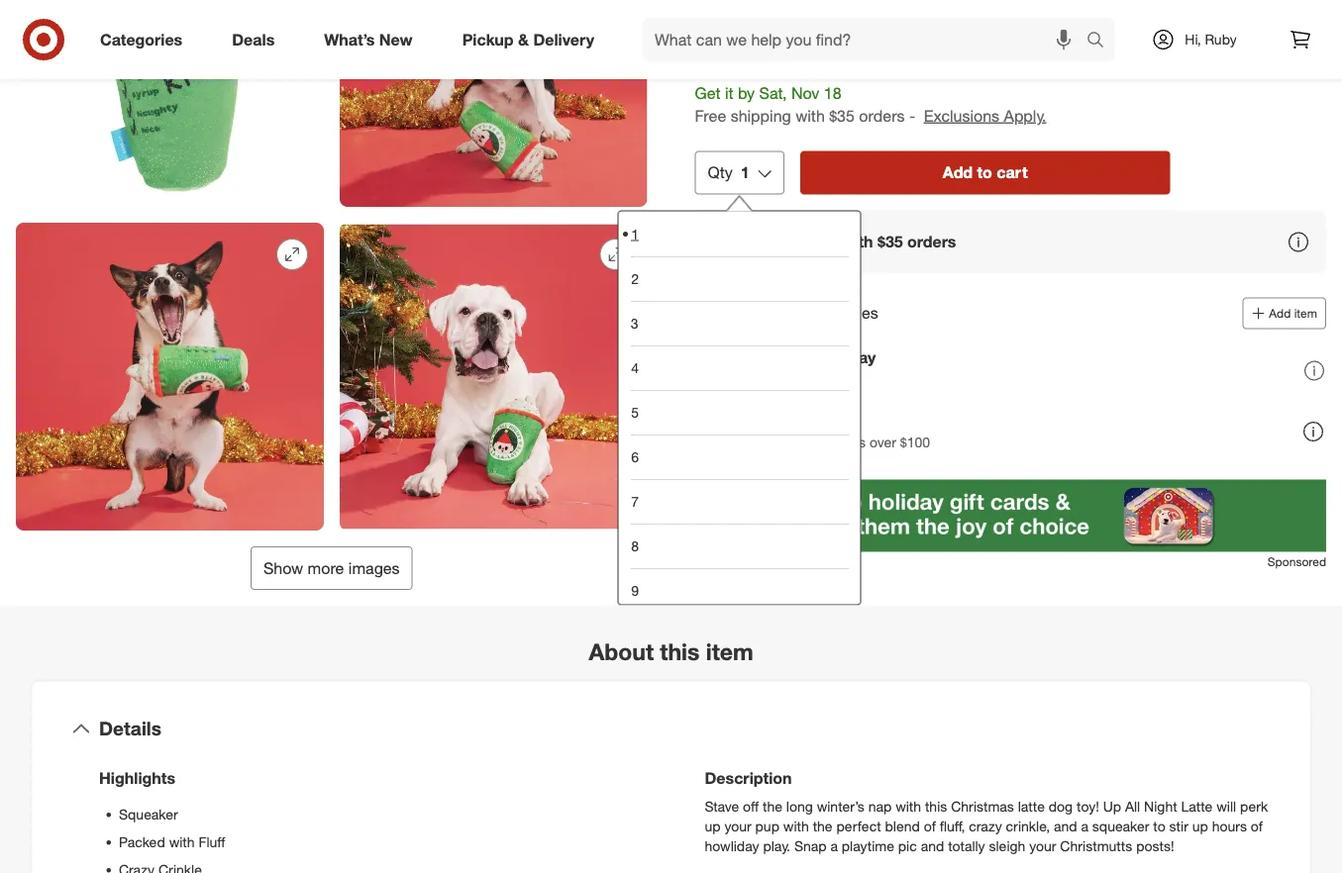 Task type: describe. For each thing, give the bounding box(es) containing it.
stave
[[705, 798, 739, 816]]

5%
[[775, 348, 800, 367]]

packed
[[119, 834, 165, 851]]

perk
[[1241, 798, 1269, 816]]

1 horizontal spatial the
[[813, 818, 833, 835]]

hi,
[[1185, 31, 1202, 48]]

nov for get it by sat, nov 18
[[1103, 5, 1124, 19]]

free
[[695, 106, 727, 125]]

off
[[743, 798, 759, 816]]

what's new link
[[307, 18, 438, 61]]

7 link
[[631, 479, 849, 524]]

to for ship
[[733, 53, 748, 72]]

crinkle,
[[1006, 818, 1050, 835]]

blend
[[885, 818, 920, 835]]

1 2 3 4 5 6 7 8 9
[[631, 225, 639, 599]]

toy!
[[1077, 798, 1100, 816]]

with up blend
[[896, 798, 922, 816]]

latte
[[1182, 798, 1213, 816]]

with left the fluff
[[169, 834, 195, 851]]

shipping
[[731, 106, 791, 125]]

playtime
[[842, 838, 895, 855]]

add for add to cart
[[943, 163, 973, 182]]

ships
[[797, 232, 837, 252]]

categories
[[100, 30, 183, 49]]

description
[[705, 770, 792, 789]]

by for get it by sat, nov 18 free shipping with $35 orders - exclusions apply.
[[738, 84, 755, 103]]

snap
[[795, 838, 827, 855]]

pickup
[[462, 30, 514, 49]]

2 link
[[631, 256, 849, 301]]

winter's
[[817, 798, 865, 816]]

1 available from the left
[[731, 6, 777, 20]]

hours
[[1213, 818, 1247, 835]]

with inside the get it by sat, nov 18 free shipping with $35 orders - exclusions apply.
[[796, 106, 825, 125]]

$100
[[900, 434, 930, 451]]

1 not available from the left
[[709, 6, 777, 20]]

advertisement region
[[695, 480, 1327, 552]]

2 vertical spatial orders
[[826, 434, 866, 451]]

show
[[263, 559, 303, 578]]

christmas
[[951, 798, 1015, 816]]

0 vertical spatial the
[[763, 798, 783, 816]]

6 link
[[631, 435, 849, 479]]

it for get it by sat, nov 18 free shipping with $35 orders - exclusions apply.
[[725, 84, 734, 103]]

to for add
[[978, 163, 993, 182]]

deals link
[[215, 18, 299, 61]]

ship to 78704
[[695, 53, 797, 72]]

to inside 'description stave off the long winter's nap with this christmas latte dog toy! up all night latte will perk up your pup with the perfect blend of fluff, crazy crinkle, and a squeaker to stir up hours of howliday play. snap a playtime pic and totally sleigh your christmutts posts!'
[[1154, 818, 1166, 835]]

0 horizontal spatial a
[[831, 838, 838, 855]]

perfect
[[837, 818, 882, 835]]

0 horizontal spatial item
[[706, 638, 754, 666]]

show more images
[[263, 559, 400, 578]]

with inside button
[[842, 232, 874, 252]]

with
[[735, 434, 762, 451]]

with down long
[[784, 818, 809, 835]]

3 link
[[631, 301, 849, 345]]

night
[[1145, 798, 1178, 816]]

fluff,
[[940, 818, 965, 835]]

sat, for get it by sat, nov 18 free shipping with $35 orders - exclusions apply.
[[760, 84, 787, 103]]

1 vertical spatial your
[[1030, 838, 1057, 855]]

2
[[631, 270, 639, 287]]

this inside 'description stave off the long winter's nap with this christmas latte dog toy! up all night latte will perk up your pup with the perfect blend of fluff, crazy crinkle, and a squeaker to stir up hours of howliday play. snap a playtime pic and totally sleigh your christmutts posts!'
[[925, 798, 948, 816]]

registries
[[813, 304, 879, 323]]

2 not available from the left
[[870, 6, 939, 20]]

orders inside the get it by sat, nov 18 free shipping with $35 orders - exclusions apply.
[[859, 106, 905, 125]]

by for get it by sat, nov 18
[[1063, 5, 1075, 19]]

only ships with $35 orders
[[759, 232, 957, 252]]

item inside 'add item' button
[[1295, 306, 1318, 321]]

about
[[589, 638, 654, 666]]

2 available from the left
[[893, 6, 939, 20]]

search button
[[1078, 18, 1126, 65]]

pickup & delivery link
[[446, 18, 619, 61]]

save 5% every day
[[735, 348, 876, 367]]

images
[[349, 559, 400, 578]]

posts!
[[1137, 838, 1175, 855]]

18 for get it by sat, nov 18 free shipping with $35 orders - exclusions apply.
[[824, 84, 842, 103]]

exclusions
[[924, 106, 1000, 125]]

ruby
[[1205, 31, 1237, 48]]

nov for get it by sat, nov 18 free shipping with $35 orders - exclusions apply.
[[792, 84, 820, 103]]

categories link
[[83, 18, 207, 61]]

&
[[518, 30, 529, 49]]

eligible for registries
[[735, 304, 879, 323]]

exclusions apply. link
[[924, 106, 1047, 125]]

stir
[[1170, 818, 1189, 835]]

get it by sat, nov 18 free shipping with $35 orders - exclusions apply.
[[695, 84, 1047, 125]]

affirm
[[766, 434, 803, 451]]

squeaker
[[119, 806, 178, 824]]

get it by sat, nov 18
[[1030, 5, 1140, 19]]

howliday
[[705, 838, 760, 855]]

bark up all night latte dog toy, 2 of 7 image
[[16, 0, 324, 207]]

get for get it by sat, nov 18
[[1030, 5, 1050, 19]]

5
[[631, 404, 639, 421]]

day
[[849, 348, 876, 367]]

ship
[[695, 53, 729, 72]]

1 link
[[631, 212, 849, 256]]

edit location
[[810, 54, 887, 72]]

new
[[379, 30, 413, 49]]

What can we help you find? suggestions appear below search field
[[643, 18, 1092, 61]]

details button
[[48, 698, 1295, 761]]

on
[[807, 434, 822, 451]]

5 link
[[631, 390, 849, 435]]

up
[[1104, 798, 1122, 816]]

highlights
[[99, 770, 175, 789]]



Task type: locate. For each thing, give the bounding box(es) containing it.
1 vertical spatial 1
[[631, 225, 639, 242]]

1 horizontal spatial not available button
[[856, 0, 1010, 35]]

to left cart
[[978, 163, 993, 182]]

1 of from the left
[[924, 818, 936, 835]]

and right pic in the right of the page
[[921, 838, 945, 855]]

sponsored
[[1268, 555, 1327, 570]]

2 horizontal spatial to
[[1154, 818, 1166, 835]]

2 up from the left
[[1193, 818, 1209, 835]]

0 horizontal spatial nov
[[792, 84, 820, 103]]

0 vertical spatial your
[[725, 818, 752, 835]]

1 horizontal spatial not
[[870, 6, 889, 20]]

0 vertical spatial to
[[733, 53, 748, 72]]

add for add item
[[1270, 306, 1291, 321]]

$35
[[830, 106, 855, 125], [878, 232, 903, 252]]

1 vertical spatial item
[[706, 638, 754, 666]]

bark up all night latte dog toy, 5 of 7 image
[[340, 223, 648, 531]]

18 inside the get it by sat, nov 18 free shipping with $35 orders - exclusions apply.
[[824, 84, 842, 103]]

this up fluff,
[[925, 798, 948, 816]]

nov
[[1103, 5, 1124, 19], [792, 84, 820, 103]]

delivery
[[534, 30, 595, 49]]

up down stave
[[705, 818, 721, 835]]

packed with fluff
[[119, 834, 225, 851]]

18 for get it by sat, nov 18
[[1127, 5, 1140, 19]]

78704
[[753, 53, 797, 72]]

every
[[804, 348, 845, 367]]

a
[[1081, 818, 1089, 835], [831, 838, 838, 855]]

8 link
[[631, 524, 849, 568]]

2 vertical spatial to
[[1154, 818, 1166, 835]]

0 horizontal spatial sat,
[[760, 84, 787, 103]]

search
[[1078, 32, 1126, 51]]

with right ships
[[842, 232, 874, 252]]

1 horizontal spatial up
[[1193, 818, 1209, 835]]

orders
[[859, 106, 905, 125], [908, 232, 957, 252], [826, 434, 866, 451]]

1 vertical spatial to
[[978, 163, 993, 182]]

to right ship
[[733, 53, 748, 72]]

1 horizontal spatial by
[[1063, 5, 1075, 19]]

1 not from the left
[[709, 6, 728, 20]]

not available
[[709, 6, 777, 20], [870, 6, 939, 20]]

add to cart button
[[800, 151, 1171, 195]]

and down dog
[[1054, 818, 1078, 835]]

0 vertical spatial sat,
[[1079, 5, 1100, 19]]

0 vertical spatial orders
[[859, 106, 905, 125]]

location
[[838, 54, 887, 72]]

nov up search
[[1103, 5, 1124, 19]]

of left fluff,
[[924, 818, 936, 835]]

hi, ruby
[[1185, 31, 1237, 48]]

-
[[910, 106, 916, 125]]

latte
[[1018, 798, 1045, 816]]

0 vertical spatial nov
[[1103, 5, 1124, 19]]

it up free
[[725, 84, 734, 103]]

1 vertical spatial orders
[[908, 232, 957, 252]]

get inside the get it by sat, nov 18 free shipping with $35 orders - exclusions apply.
[[695, 84, 721, 103]]

0 horizontal spatial not available button
[[695, 0, 848, 35]]

totally
[[948, 838, 986, 855]]

not for 2nd not available "button" from right
[[709, 6, 728, 20]]

1 horizontal spatial of
[[1251, 818, 1263, 835]]

2 not available button from the left
[[856, 0, 1010, 35]]

get inside 'get it by sat, nov 18' button
[[1030, 5, 1050, 19]]

for
[[790, 304, 809, 323]]

up
[[705, 818, 721, 835], [1193, 818, 1209, 835]]

details
[[99, 718, 161, 741]]

and
[[1054, 818, 1078, 835], [921, 838, 945, 855]]

2 of from the left
[[1251, 818, 1263, 835]]

0 vertical spatial by
[[1063, 5, 1075, 19]]

1 vertical spatial sat,
[[760, 84, 787, 103]]

all
[[1126, 798, 1141, 816]]

4
[[631, 359, 639, 377]]

0 vertical spatial 18
[[1127, 5, 1140, 19]]

0 horizontal spatial available
[[731, 6, 777, 20]]

sat, up shipping
[[760, 84, 787, 103]]

1 horizontal spatial item
[[1295, 306, 1318, 321]]

nov inside button
[[1103, 5, 1124, 19]]

description stave off the long winter's nap with this christmas latte dog toy! up all night latte will perk up your pup with the perfect blend of fluff, crazy crinkle, and a squeaker to stir up hours of howliday play. snap a playtime pic and totally sleigh your christmutts posts!
[[705, 770, 1269, 855]]

0 horizontal spatial to
[[733, 53, 748, 72]]

1 horizontal spatial $35
[[878, 232, 903, 252]]

$35 inside the get it by sat, nov 18 free shipping with $35 orders - exclusions apply.
[[830, 106, 855, 125]]

1 vertical spatial nov
[[792, 84, 820, 103]]

0 horizontal spatial not
[[709, 6, 728, 20]]

1 vertical spatial a
[[831, 838, 838, 855]]

get
[[1030, 5, 1050, 19], [695, 84, 721, 103]]

image gallery element
[[16, 0, 648, 591]]

$35 inside button
[[878, 232, 903, 252]]

what's new
[[324, 30, 413, 49]]

add item
[[1270, 306, 1318, 321]]

1 horizontal spatial get
[[1030, 5, 1050, 19]]

1 horizontal spatial and
[[1054, 818, 1078, 835]]

1 not available button from the left
[[695, 0, 848, 35]]

not for 2nd not available "button" from the left
[[870, 6, 889, 20]]

pickup & delivery
[[462, 30, 595, 49]]

apply.
[[1004, 106, 1047, 125]]

it left search button
[[1053, 5, 1059, 19]]

orders down add to cart button
[[908, 232, 957, 252]]

7
[[631, 493, 639, 510]]

nap
[[869, 798, 892, 816]]

0 horizontal spatial your
[[725, 818, 752, 835]]

1 horizontal spatial 1
[[741, 163, 750, 182]]

eligible
[[735, 304, 786, 323]]

0 vertical spatial it
[[1053, 5, 1059, 19]]

cart
[[997, 163, 1028, 182]]

christmutts
[[1061, 838, 1133, 855]]

1 vertical spatial 18
[[824, 84, 842, 103]]

4 link
[[631, 345, 849, 390]]

18 right search button
[[1127, 5, 1140, 19]]

add item button
[[1243, 298, 1327, 329]]

the up 'pup'
[[763, 798, 783, 816]]

0 horizontal spatial the
[[763, 798, 783, 816]]

sat, for get it by sat, nov 18
[[1079, 5, 1100, 19]]

it inside the get it by sat, nov 18 free shipping with $35 orders - exclusions apply.
[[725, 84, 734, 103]]

1 vertical spatial get
[[695, 84, 721, 103]]

orders left -
[[859, 106, 905, 125]]

3
[[631, 315, 639, 332]]

deals
[[232, 30, 275, 49]]

edit
[[810, 54, 834, 72]]

1 up 2
[[631, 225, 639, 242]]

not up ship
[[709, 6, 728, 20]]

the
[[763, 798, 783, 816], [813, 818, 833, 835]]

0 vertical spatial item
[[1295, 306, 1318, 321]]

1 horizontal spatial it
[[1053, 5, 1059, 19]]

0 horizontal spatial get
[[695, 84, 721, 103]]

to
[[733, 53, 748, 72], [978, 163, 993, 182], [1154, 818, 1166, 835]]

by inside button
[[1063, 5, 1075, 19]]

pup
[[756, 818, 780, 835]]

0 horizontal spatial by
[[738, 84, 755, 103]]

get left search button
[[1030, 5, 1050, 19]]

will
[[1217, 798, 1237, 816]]

1 vertical spatial by
[[738, 84, 755, 103]]

only
[[759, 232, 793, 252]]

get up free
[[695, 84, 721, 103]]

0 vertical spatial get
[[1030, 5, 1050, 19]]

show more images button
[[251, 547, 413, 591]]

not available button up 78704
[[695, 0, 848, 35]]

0 horizontal spatial add
[[943, 163, 973, 182]]

sat,
[[1079, 5, 1100, 19], [760, 84, 787, 103]]

bark up all night latte dog toy, 4 of 7 image
[[16, 223, 324, 531]]

with affirm on orders over $100
[[735, 434, 930, 451]]

1 vertical spatial the
[[813, 818, 833, 835]]

by inside the get it by sat, nov 18 free shipping with $35 orders - exclusions apply.
[[738, 84, 755, 103]]

9
[[631, 582, 639, 599]]

not available button up location
[[856, 0, 1010, 35]]

add
[[943, 163, 973, 182], [1270, 306, 1291, 321]]

by left search button
[[1063, 5, 1075, 19]]

what's
[[324, 30, 375, 49]]

it
[[1053, 5, 1059, 19], [725, 84, 734, 103]]

add inside button
[[1270, 306, 1291, 321]]

a down toy!
[[1081, 818, 1089, 835]]

1 horizontal spatial not available
[[870, 6, 939, 20]]

2 not from the left
[[870, 6, 889, 20]]

sat, inside the get it by sat, nov 18 free shipping with $35 orders - exclusions apply.
[[760, 84, 787, 103]]

save
[[735, 348, 771, 367]]

this right about
[[660, 638, 700, 666]]

by
[[1063, 5, 1075, 19], [738, 84, 755, 103]]

1 vertical spatial and
[[921, 838, 945, 855]]

with right shipping
[[796, 106, 825, 125]]

$35 down edit location button
[[830, 106, 855, 125]]

1 horizontal spatial available
[[893, 6, 939, 20]]

by up shipping
[[738, 84, 755, 103]]

1 horizontal spatial to
[[978, 163, 993, 182]]

orders right on in the right of the page
[[826, 434, 866, 451]]

nov down edit
[[792, 84, 820, 103]]

6
[[631, 448, 639, 466]]

bark up all night latte dog toy, 3 of 7 image
[[340, 0, 648, 207]]

orders inside button
[[908, 232, 957, 252]]

dog
[[1049, 798, 1073, 816]]

0 vertical spatial and
[[1054, 818, 1078, 835]]

1 right qty
[[741, 163, 750, 182]]

0 horizontal spatial of
[[924, 818, 936, 835]]

1 vertical spatial add
[[1270, 306, 1291, 321]]

crazy
[[969, 818, 1002, 835]]

0 horizontal spatial this
[[660, 638, 700, 666]]

0 horizontal spatial 18
[[824, 84, 842, 103]]

sleigh
[[989, 838, 1026, 855]]

1 vertical spatial $35
[[878, 232, 903, 252]]

up down latte in the bottom of the page
[[1193, 818, 1209, 835]]

get for get it by sat, nov 18 free shipping with $35 orders - exclusions apply.
[[695, 84, 721, 103]]

it for get it by sat, nov 18
[[1053, 5, 1059, 19]]

1 horizontal spatial add
[[1270, 306, 1291, 321]]

nov inside the get it by sat, nov 18 free shipping with $35 orders - exclusions apply.
[[792, 84, 820, 103]]

1 horizontal spatial 18
[[1127, 5, 1140, 19]]

0 horizontal spatial it
[[725, 84, 734, 103]]

$35 right ships
[[878, 232, 903, 252]]

about this item
[[589, 638, 754, 666]]

a right snap
[[831, 838, 838, 855]]

add inside button
[[943, 163, 973, 182]]

1
[[741, 163, 750, 182], [631, 225, 639, 242]]

0 vertical spatial a
[[1081, 818, 1089, 835]]

more
[[308, 559, 344, 578]]

the up snap
[[813, 818, 833, 835]]

your
[[725, 818, 752, 835], [1030, 838, 1057, 855]]

your up howliday
[[725, 818, 752, 835]]

qty 1
[[708, 163, 750, 182]]

add to cart
[[943, 163, 1028, 182]]

to left stir
[[1154, 818, 1166, 835]]

sat, up search
[[1079, 5, 1100, 19]]

0 vertical spatial add
[[943, 163, 973, 182]]

0 horizontal spatial up
[[705, 818, 721, 835]]

play.
[[763, 838, 791, 855]]

not available up ship to 78704
[[709, 6, 777, 20]]

not available up location
[[870, 6, 939, 20]]

0 horizontal spatial not available
[[709, 6, 777, 20]]

to inside button
[[978, 163, 993, 182]]

1 horizontal spatial a
[[1081, 818, 1089, 835]]

not up location
[[870, 6, 889, 20]]

1 horizontal spatial nov
[[1103, 5, 1124, 19]]

1 vertical spatial this
[[925, 798, 948, 816]]

sat, inside button
[[1079, 5, 1100, 19]]

qty
[[708, 163, 733, 182]]

18 down edit
[[824, 84, 842, 103]]

0 horizontal spatial 1
[[631, 225, 639, 242]]

1 horizontal spatial your
[[1030, 838, 1057, 855]]

0 vertical spatial 1
[[741, 163, 750, 182]]

of down perk
[[1251, 818, 1263, 835]]

long
[[787, 798, 813, 816]]

18 inside button
[[1127, 5, 1140, 19]]

1 horizontal spatial this
[[925, 798, 948, 816]]

1 horizontal spatial sat,
[[1079, 5, 1100, 19]]

it inside button
[[1053, 5, 1059, 19]]

0 horizontal spatial $35
[[830, 106, 855, 125]]

8
[[631, 538, 639, 555]]

0 horizontal spatial and
[[921, 838, 945, 855]]

0 vertical spatial this
[[660, 638, 700, 666]]

1 up from the left
[[705, 818, 721, 835]]

your down crinkle,
[[1030, 838, 1057, 855]]

0 vertical spatial $35
[[830, 106, 855, 125]]

1 vertical spatial it
[[725, 84, 734, 103]]



Task type: vqa. For each thing, say whether or not it's contained in the screenshot.
"ideas"
no



